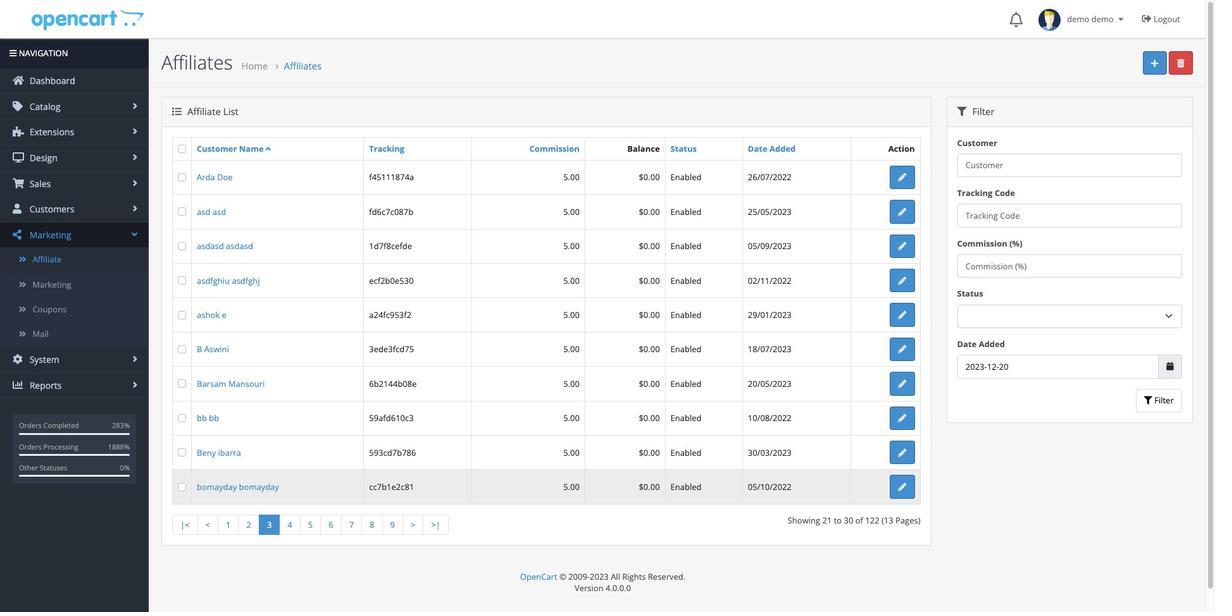 Task type: vqa. For each thing, say whether or not it's contained in the screenshot.
2nd Marketing LINK from the top of the page
yes



Task type: describe. For each thing, give the bounding box(es) containing it.
e
[[222, 310, 226, 321]]

edit image for 10/08/2022
[[898, 415, 906, 423]]

dashboard
[[27, 75, 75, 87]]

shopping cart image
[[13, 178, 24, 188]]

affiliate link
[[0, 248, 149, 272]]

edit image for 02/11/2022
[[898, 277, 906, 285]]

arda doe link
[[197, 172, 233, 183]]

all
[[611, 572, 620, 583]]

enabled for 10/08/2022
[[671, 413, 702, 424]]

customers link
[[0, 197, 149, 222]]

0 horizontal spatial affiliates
[[161, 49, 233, 75]]

enabled for 20/05/2023
[[671, 378, 702, 390]]

2009-
[[568, 572, 590, 583]]

customers
[[27, 203, 74, 215]]

(%)
[[1010, 238, 1023, 249]]

customer for customer name
[[197, 143, 237, 154]]

filter for filter image
[[970, 105, 995, 118]]

commission (%)
[[957, 238, 1023, 249]]

8 link
[[361, 515, 383, 535]]

catalog
[[27, 100, 60, 113]]

mail link
[[0, 322, 149, 347]]

enabled for 29/01/2023
[[671, 310, 702, 321]]

calendar image
[[1167, 363, 1174, 371]]

1d7f8cefde
[[369, 241, 412, 252]]

$0.00 for 30/03/2023
[[639, 447, 660, 459]]

asdasd asdasd link
[[197, 241, 253, 252]]

2
[[246, 520, 251, 531]]

opencart © 2009-2023 all rights reserved. version 4.0.0.0
[[520, 572, 686, 594]]

showing 21 to 30 of 122 (13 pages)
[[788, 515, 921, 526]]

21
[[822, 515, 832, 526]]

tracking code
[[957, 187, 1015, 199]]

2 demo from the left
[[1092, 13, 1114, 25]]

filter for filter icon
[[1152, 395, 1174, 406]]

30
[[844, 515, 853, 526]]

edit image for 05/09/2023
[[898, 243, 906, 251]]

1 vertical spatial marketing
[[33, 279, 71, 290]]

fd6c7c087b
[[369, 206, 413, 218]]

filter button
[[1136, 389, 1182, 413]]

bomayday bomayday
[[197, 482, 279, 493]]

b aswini
[[197, 344, 229, 355]]

ashok e link
[[197, 310, 226, 321]]

5
[[308, 520, 313, 531]]

doe
[[217, 172, 233, 183]]

0 vertical spatial added
[[770, 143, 796, 154]]

asd asd
[[197, 206, 226, 218]]

arda
[[197, 172, 215, 183]]

enabled for 26/07/2022
[[671, 172, 702, 183]]

barsam
[[197, 378, 226, 390]]

customer name link
[[197, 143, 271, 154]]

commission for commission (%)
[[957, 238, 1007, 249]]

enabled for 05/10/2022
[[671, 482, 702, 493]]

other
[[19, 463, 38, 473]]

completed
[[43, 421, 79, 431]]

3
[[267, 520, 272, 531]]

opencart image
[[30, 7, 144, 31]]

5 link
[[300, 515, 321, 535]]

5.00 for cc7b1e2c81
[[563, 482, 580, 493]]

59afd610c3
[[369, 413, 414, 424]]

|<
[[180, 520, 190, 531]]

9
[[390, 520, 395, 531]]

4
[[288, 520, 292, 531]]

reserved.
[[648, 572, 686, 583]]

enabled for 25/05/2023
[[671, 206, 702, 218]]

chart bar image
[[13, 380, 24, 390]]

arda doe
[[197, 172, 233, 183]]

sales link
[[0, 171, 149, 196]]

6b2144b08e
[[369, 378, 417, 390]]

date added link
[[748, 143, 796, 154]]

coupons link
[[0, 297, 149, 322]]

2 asdasd from the left
[[226, 241, 253, 252]]

puzzle piece image
[[13, 127, 24, 137]]

1 link
[[218, 515, 239, 535]]

demo demo
[[1061, 13, 1116, 25]]

version
[[575, 583, 604, 594]]

action
[[888, 143, 915, 154]]

tag image
[[13, 101, 24, 111]]

bars image
[[9, 49, 17, 58]]

5.00 for fd6c7c087b
[[563, 206, 580, 218]]

593cd7b786
[[369, 447, 416, 459]]

showing
[[788, 515, 820, 526]]

add new image
[[1151, 59, 1158, 67]]

tracking for tracking link
[[369, 143, 405, 154]]

edit image for 18/07/2023
[[898, 346, 906, 354]]

logout link
[[1133, 0, 1193, 38]]

$0.00 for 26/07/2022
[[639, 172, 660, 183]]

bb bb link
[[197, 413, 219, 424]]

6
[[329, 520, 333, 531]]

2023
[[590, 572, 609, 583]]

list
[[223, 105, 239, 118]]

02/11/2022
[[748, 275, 792, 286]]

asdfghiu
[[197, 275, 230, 286]]

bell image
[[1010, 12, 1023, 27]]

6 link
[[320, 515, 342, 535]]

asdfghiu asdfghj
[[197, 275, 260, 286]]

sign out alt image
[[1142, 14, 1152, 23]]

$0.00 for 25/05/2023
[[639, 206, 660, 218]]

edit image for 05/10/2022
[[898, 484, 906, 492]]

opencart
[[520, 572, 557, 583]]

©
[[559, 572, 566, 583]]

orders for orders completed
[[19, 421, 42, 431]]

barsam mansouri
[[197, 378, 265, 390]]

$0.00 for 10/08/2022
[[639, 413, 660, 424]]

2 link
[[238, 515, 259, 535]]

5.00 for a24fc953f2
[[563, 310, 580, 321]]

share alt image
[[13, 230, 24, 240]]

demo demo image
[[1039, 9, 1061, 31]]

home
[[241, 59, 268, 72]]

other statuses
[[19, 463, 67, 473]]

>|
[[431, 520, 440, 531]]

0 horizontal spatial date added
[[748, 143, 796, 154]]



Task type: locate. For each thing, give the bounding box(es) containing it.
1 horizontal spatial customer
[[957, 137, 997, 148]]

system
[[27, 354, 59, 366]]

orders for orders processing
[[19, 442, 42, 452]]

1 vertical spatial commission
[[957, 238, 1007, 249]]

code
[[995, 187, 1015, 199]]

0 vertical spatial date added
[[748, 143, 796, 154]]

0 horizontal spatial demo
[[1067, 13, 1089, 25]]

marketing link down customers link
[[0, 223, 149, 248]]

1 vertical spatial filter
[[1152, 395, 1174, 406]]

< link
[[197, 515, 218, 535]]

122
[[865, 515, 879, 526]]

0 horizontal spatial asdasd
[[197, 241, 224, 252]]

1 vertical spatial date added
[[957, 339, 1005, 350]]

marketing up coupons
[[33, 279, 71, 290]]

$0.00 for 02/11/2022
[[639, 275, 660, 286]]

balance
[[627, 143, 660, 154]]

7
[[349, 520, 354, 531]]

1 horizontal spatial demo
[[1092, 13, 1114, 25]]

1 horizontal spatial tracking
[[957, 187, 993, 199]]

10 enabled from the top
[[671, 482, 702, 493]]

0 horizontal spatial date
[[748, 143, 767, 154]]

delete image
[[1177, 59, 1185, 67]]

tracking up the f45111874a
[[369, 143, 405, 154]]

ecf2b0e530
[[369, 275, 414, 286]]

0 horizontal spatial tracking
[[369, 143, 405, 154]]

3 edit image from the top
[[898, 243, 906, 251]]

desktop image
[[13, 153, 24, 163]]

list image
[[172, 107, 182, 117]]

1 horizontal spatial affiliates
[[284, 59, 322, 72]]

0 horizontal spatial filter
[[970, 105, 995, 118]]

Tracking Code text field
[[957, 204, 1182, 228]]

5.00 for 6b2144b08e
[[563, 378, 580, 390]]

enabled for 18/07/2023
[[671, 344, 702, 355]]

0 horizontal spatial bb
[[197, 413, 207, 424]]

enabled for 05/09/2023
[[671, 241, 702, 252]]

affiliate for affiliate
[[33, 254, 62, 265]]

asdfghiu asdfghj link
[[197, 275, 260, 286]]

18/07/2023
[[748, 344, 792, 355]]

filter image
[[1144, 397, 1152, 405]]

date added
[[748, 143, 796, 154], [957, 339, 1005, 350]]

cog image
[[13, 354, 24, 365]]

3 enabled from the top
[[671, 241, 702, 252]]

asdasd up asdfghj
[[226, 241, 253, 252]]

affiliates right home
[[284, 59, 322, 72]]

9 $0.00 from the top
[[639, 447, 660, 459]]

1 horizontal spatial affiliate
[[187, 105, 221, 118]]

7 5.00 from the top
[[563, 378, 580, 390]]

bomayday bomayday link
[[197, 482, 279, 493]]

mansouri
[[228, 378, 265, 390]]

None checkbox
[[178, 173, 186, 182], [178, 208, 186, 216], [178, 311, 186, 319], [178, 346, 186, 354], [178, 380, 186, 388], [178, 414, 186, 423], [178, 483, 186, 492], [178, 173, 186, 182], [178, 208, 186, 216], [178, 311, 186, 319], [178, 346, 186, 354], [178, 380, 186, 388], [178, 414, 186, 423], [178, 483, 186, 492]]

1 demo from the left
[[1067, 13, 1089, 25]]

orders processing
[[19, 442, 78, 452]]

edit image
[[898, 174, 906, 182], [898, 208, 906, 216], [898, 243, 906, 251], [898, 277, 906, 285], [898, 415, 906, 423], [898, 449, 906, 457]]

4 link
[[279, 515, 300, 535]]

2 $0.00 from the top
[[639, 206, 660, 218]]

0 vertical spatial date
[[748, 143, 767, 154]]

1 orders from the top
[[19, 421, 42, 431]]

1888%
[[108, 442, 130, 452]]

None checkbox
[[178, 145, 186, 153], [178, 242, 186, 251], [178, 277, 186, 285], [178, 449, 186, 457], [178, 145, 186, 153], [178, 242, 186, 251], [178, 277, 186, 285], [178, 449, 186, 457]]

5.00 for 59afd610c3
[[563, 413, 580, 424]]

affiliate left list
[[187, 105, 221, 118]]

5.00 for ecf2b0e530
[[563, 275, 580, 286]]

2 asd from the left
[[212, 206, 226, 218]]

bomayday
[[197, 482, 237, 493], [239, 482, 279, 493]]

customer for customer
[[957, 137, 997, 148]]

9 enabled from the top
[[671, 447, 702, 459]]

ashok
[[197, 310, 220, 321]]

beny ibarra link
[[197, 447, 241, 459]]

asdfghj
[[232, 275, 260, 286]]

0 vertical spatial status
[[671, 143, 697, 154]]

> link
[[402, 515, 424, 535]]

8 enabled from the top
[[671, 413, 702, 424]]

opencart link
[[520, 572, 557, 583]]

1 horizontal spatial date added
[[957, 339, 1005, 350]]

7 enabled from the top
[[671, 378, 702, 390]]

5.00 for 593cd7b786
[[563, 447, 580, 459]]

1 horizontal spatial asdasd
[[226, 241, 253, 252]]

1 edit image from the top
[[898, 174, 906, 182]]

tracking left code
[[957, 187, 993, 199]]

a24fc953f2
[[369, 310, 411, 321]]

system link
[[0, 348, 149, 373]]

0 horizontal spatial affiliate
[[33, 254, 62, 265]]

1 asdasd from the left
[[197, 241, 224, 252]]

$0.00 for 05/10/2022
[[639, 482, 660, 493]]

3 edit image from the top
[[898, 380, 906, 388]]

status down commission (%)
[[957, 288, 983, 300]]

edit image for 29/01/2023
[[898, 311, 906, 320]]

3 $0.00 from the top
[[639, 241, 660, 252]]

1 horizontal spatial bb
[[209, 413, 219, 424]]

2 marketing link from the top
[[0, 272, 149, 297]]

1 enabled from the top
[[671, 172, 702, 183]]

1 edit image from the top
[[898, 311, 906, 320]]

3 5.00 from the top
[[563, 241, 580, 252]]

1 vertical spatial status
[[957, 288, 983, 300]]

demo right demo demo "image" at the right top of page
[[1067, 13, 1089, 25]]

$0.00 for 05/09/2023
[[639, 241, 660, 252]]

1 vertical spatial marketing link
[[0, 272, 149, 297]]

0 horizontal spatial status
[[671, 143, 697, 154]]

1 5.00 from the top
[[563, 172, 580, 183]]

1 vertical spatial orders
[[19, 442, 42, 452]]

(13
[[882, 515, 893, 526]]

cc7b1e2c81
[[369, 482, 414, 493]]

2 bomayday from the left
[[239, 482, 279, 493]]

statuses
[[40, 463, 67, 473]]

bomayday up 2
[[239, 482, 279, 493]]

mail
[[33, 328, 49, 340]]

5.00 for 3ede3fcd75
[[563, 344, 580, 355]]

tracking for tracking code
[[957, 187, 993, 199]]

6 enabled from the top
[[671, 344, 702, 355]]

extensions link
[[0, 120, 149, 145]]

4.0.0.0
[[606, 583, 631, 594]]

30/03/2023
[[748, 447, 792, 459]]

beny ibarra
[[197, 447, 241, 459]]

sales
[[27, 178, 51, 190]]

processing
[[43, 442, 78, 452]]

1 horizontal spatial bomayday
[[239, 482, 279, 493]]

8 5.00 from the top
[[563, 413, 580, 424]]

$0.00 for 18/07/2023
[[639, 344, 660, 355]]

5.00 for 1d7f8cefde
[[563, 241, 580, 252]]

to
[[834, 515, 842, 526]]

0 vertical spatial marketing link
[[0, 223, 149, 248]]

5 $0.00 from the top
[[639, 310, 660, 321]]

2 edit image from the top
[[898, 208, 906, 216]]

2 edit image from the top
[[898, 346, 906, 354]]

ibarra
[[218, 447, 241, 459]]

1 horizontal spatial added
[[979, 339, 1005, 350]]

5 enabled from the top
[[671, 310, 702, 321]]

>
[[411, 520, 415, 531]]

7 $0.00 from the top
[[639, 378, 660, 390]]

bb up beny
[[197, 413, 207, 424]]

1 vertical spatial added
[[979, 339, 1005, 350]]

25/05/2023
[[748, 206, 792, 218]]

4 5.00 from the top
[[563, 275, 580, 286]]

marketing
[[27, 229, 71, 241], [33, 279, 71, 290]]

affiliate
[[187, 105, 221, 118], [33, 254, 62, 265]]

orders up "orders processing"
[[19, 421, 42, 431]]

date
[[748, 143, 767, 154], [957, 339, 977, 350]]

f45111874a
[[369, 172, 414, 183]]

bomayday down beny ibarra
[[197, 482, 237, 493]]

1 bb from the left
[[197, 413, 207, 424]]

status right balance
[[671, 143, 697, 154]]

0 horizontal spatial bomayday
[[197, 482, 237, 493]]

edit image for 25/05/2023
[[898, 208, 906, 216]]

1 vertical spatial date
[[957, 339, 977, 350]]

dashboard link
[[0, 68, 149, 94]]

4 edit image from the top
[[898, 484, 906, 492]]

demo left caret down image
[[1092, 13, 1114, 25]]

edit image for 20/05/2023
[[898, 380, 906, 388]]

2 bb from the left
[[209, 413, 219, 424]]

1 $0.00 from the top
[[639, 172, 660, 183]]

pages)
[[896, 515, 921, 526]]

bb bb
[[197, 413, 219, 424]]

affiliate up coupons
[[33, 254, 62, 265]]

2 enabled from the top
[[671, 206, 702, 218]]

>| link
[[423, 515, 449, 535]]

5 edit image from the top
[[898, 415, 906, 423]]

20/05/2023
[[748, 378, 792, 390]]

8
[[370, 520, 374, 531]]

filter
[[970, 105, 995, 118], [1152, 395, 1174, 406]]

4 edit image from the top
[[898, 277, 906, 285]]

1 horizontal spatial status
[[957, 288, 983, 300]]

commission for commission 'link'
[[529, 143, 580, 154]]

0 horizontal spatial asd
[[197, 206, 210, 218]]

aswini
[[204, 344, 229, 355]]

0 vertical spatial commission
[[529, 143, 580, 154]]

marketing link
[[0, 223, 149, 248], [0, 272, 149, 297]]

edit image for 30/03/2023
[[898, 449, 906, 457]]

marketing down the customers
[[27, 229, 71, 241]]

1 asd from the left
[[197, 206, 210, 218]]

|< link
[[172, 515, 198, 535]]

orders
[[19, 421, 42, 431], [19, 442, 42, 452]]

asdasd down the asd asd
[[197, 241, 224, 252]]

7 link
[[341, 515, 362, 535]]

1 horizontal spatial date
[[957, 339, 977, 350]]

6 edit image from the top
[[898, 449, 906, 457]]

4 $0.00 from the top
[[639, 275, 660, 286]]

$0.00 for 29/01/2023
[[639, 310, 660, 321]]

6 5.00 from the top
[[563, 344, 580, 355]]

4 enabled from the top
[[671, 275, 702, 286]]

10 $0.00 from the top
[[639, 482, 660, 493]]

edit image for 26/07/2022
[[898, 174, 906, 182]]

demo demo link
[[1032, 0, 1133, 38]]

filter image
[[957, 107, 967, 117]]

asd down arda doe
[[212, 206, 226, 218]]

caret down image
[[1116, 15, 1126, 23]]

9 5.00 from the top
[[563, 447, 580, 459]]

Commission (%) text field
[[957, 254, 1182, 278]]

0 vertical spatial affiliate
[[187, 105, 221, 118]]

$0.00
[[639, 172, 660, 183], [639, 206, 660, 218], [639, 241, 660, 252], [639, 275, 660, 286], [639, 310, 660, 321], [639, 344, 660, 355], [639, 378, 660, 390], [639, 413, 660, 424], [639, 447, 660, 459], [639, 482, 660, 493]]

reports link
[[0, 373, 149, 398]]

10/08/2022
[[748, 413, 792, 424]]

enabled for 30/03/2023
[[671, 447, 702, 459]]

rights
[[622, 572, 646, 583]]

3ede3fcd75
[[369, 344, 414, 355]]

edit image
[[898, 311, 906, 320], [898, 346, 906, 354], [898, 380, 906, 388], [898, 484, 906, 492]]

0 vertical spatial tracking
[[369, 143, 405, 154]]

$0.00 for 20/05/2023
[[639, 378, 660, 390]]

logout
[[1154, 13, 1180, 25]]

0 horizontal spatial customer
[[197, 143, 237, 154]]

orders up other
[[19, 442, 42, 452]]

0 vertical spatial orders
[[19, 421, 42, 431]]

filter down calendar icon
[[1152, 395, 1174, 406]]

customer up arda doe
[[197, 143, 237, 154]]

0 horizontal spatial commission
[[529, 143, 580, 154]]

6 $0.00 from the top
[[639, 344, 660, 355]]

coupons
[[33, 304, 67, 315]]

enabled for 02/11/2022
[[671, 275, 702, 286]]

customer down filter image
[[957, 137, 997, 148]]

extensions
[[27, 126, 74, 138]]

29/01/2023
[[748, 310, 792, 321]]

bb down barsam
[[209, 413, 219, 424]]

5.00 for f45111874a
[[563, 172, 580, 183]]

1 horizontal spatial asd
[[212, 206, 226, 218]]

orders completed
[[19, 421, 79, 431]]

design
[[27, 152, 58, 164]]

0 vertical spatial marketing
[[27, 229, 71, 241]]

b aswini link
[[197, 344, 229, 355]]

1 bomayday from the left
[[197, 482, 237, 493]]

user image
[[13, 204, 24, 214]]

affiliates up affiliate list
[[161, 49, 233, 75]]

Date Added text field
[[957, 355, 1159, 379]]

customer name
[[197, 143, 264, 154]]

1 horizontal spatial filter
[[1152, 395, 1174, 406]]

asd asd link
[[197, 206, 226, 218]]

2 orders from the top
[[19, 442, 42, 452]]

Customer text field
[[957, 154, 1182, 177]]

navigation
[[17, 47, 68, 59]]

1 vertical spatial affiliate
[[33, 254, 62, 265]]

filter inside "button"
[[1152, 395, 1174, 406]]

design link
[[0, 146, 149, 171]]

0 horizontal spatial added
[[770, 143, 796, 154]]

1 horizontal spatial commission
[[957, 238, 1007, 249]]

10 5.00 from the top
[[563, 482, 580, 493]]

1 vertical spatial tracking
[[957, 187, 993, 199]]

marketing link up coupons
[[0, 272, 149, 297]]

0 vertical spatial filter
[[970, 105, 995, 118]]

filter right filter image
[[970, 105, 995, 118]]

1 marketing link from the top
[[0, 223, 149, 248]]

home image
[[13, 75, 24, 86]]

affiliate for affiliate list
[[187, 105, 221, 118]]

asd down arda
[[197, 206, 210, 218]]

tracking link
[[369, 143, 405, 154]]

status link
[[671, 143, 697, 154]]

5 5.00 from the top
[[563, 310, 580, 321]]

8 $0.00 from the top
[[639, 413, 660, 424]]

2 5.00 from the top
[[563, 206, 580, 218]]



